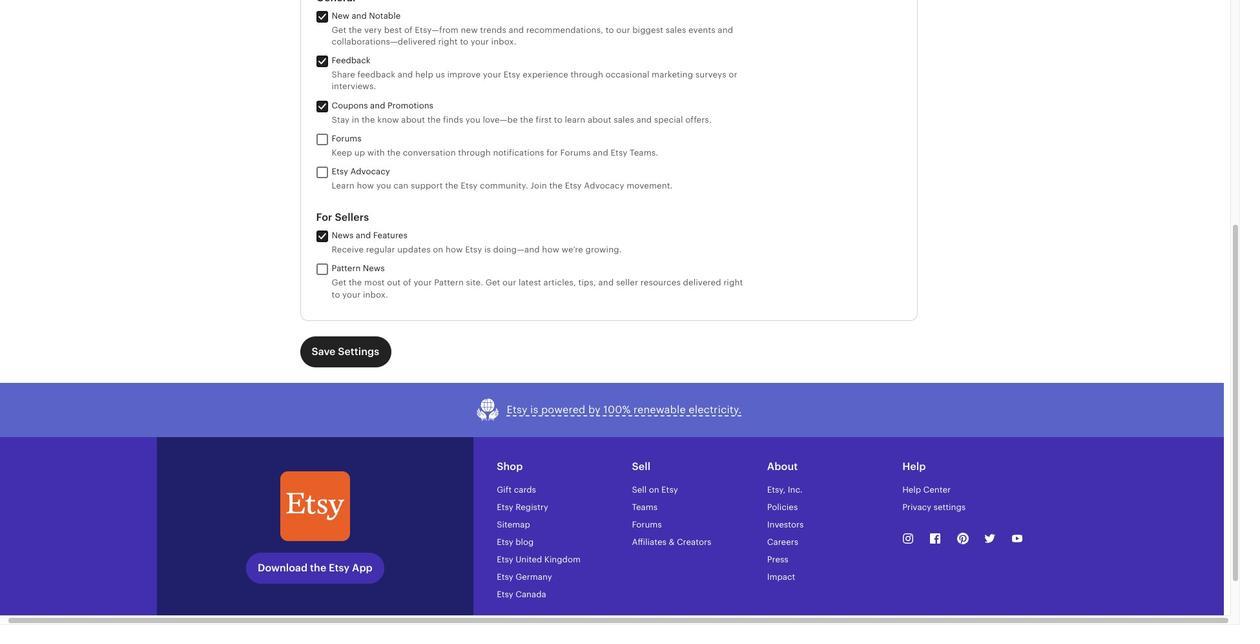 Task type: locate. For each thing, give the bounding box(es) containing it.
0 vertical spatial sell
[[632, 461, 651, 473]]

news inside news and features receive regular updates on how etsy is doing—and how we're growing.
[[332, 231, 354, 241]]

settings
[[338, 346, 379, 358]]

of inside new and notable get the very best of etsy—from new trends and recommendations, to our biggest sales events and collaborations—delivered right to your inbox.
[[404, 25, 413, 35]]

1 horizontal spatial our
[[617, 25, 630, 35]]

2 horizontal spatial forums
[[632, 520, 662, 530]]

to left biggest
[[606, 25, 614, 35]]

etsy canada link
[[497, 590, 547, 600]]

through up 'etsy advocacy learn how you can support the etsy community. join the etsy advocacy movement.'
[[458, 148, 491, 158]]

forums
[[332, 134, 362, 143], [561, 148, 591, 158], [632, 520, 662, 530]]

etsy germany
[[497, 572, 552, 582]]

the right support
[[445, 181, 459, 191]]

0 vertical spatial forums
[[332, 134, 362, 143]]

you right the finds
[[466, 115, 481, 125]]

0 horizontal spatial our
[[503, 278, 517, 288]]

1 vertical spatial help
[[903, 485, 922, 495]]

0 horizontal spatial you
[[377, 181, 391, 191]]

news up most
[[363, 264, 385, 274]]

teams.
[[630, 148, 659, 158]]

our left latest
[[503, 278, 517, 288]]

sell up sell on etsy
[[632, 461, 651, 473]]

blog
[[516, 537, 534, 547]]

0 vertical spatial help
[[903, 461, 926, 473]]

how right updates
[[446, 245, 463, 255]]

about
[[768, 461, 798, 473]]

2 vertical spatial forums
[[632, 520, 662, 530]]

advocacy
[[351, 167, 390, 176], [584, 181, 625, 191]]

feedback share feedback and help us improve your etsy experience through occasional marketing surveys or interviews.
[[332, 56, 738, 91]]

1 vertical spatial our
[[503, 278, 517, 288]]

the left very
[[349, 25, 362, 35]]

download the etsy app
[[258, 562, 373, 575]]

can
[[394, 181, 409, 191]]

help up privacy
[[903, 485, 922, 495]]

best
[[384, 25, 402, 35]]

1 vertical spatial sell
[[632, 485, 647, 495]]

powered
[[542, 404, 586, 416]]

1 help from the top
[[903, 461, 926, 473]]

1 vertical spatial on
[[649, 485, 660, 495]]

news up receive
[[332, 231, 354, 241]]

the right "with"
[[387, 148, 401, 158]]

and inside feedback share feedback and help us improve your etsy experience through occasional marketing surveys or interviews.
[[398, 70, 413, 80]]

our inside new and notable get the very best of etsy—from new trends and recommendations, to our biggest sales events and collaborations—delivered right to your inbox.
[[617, 25, 630, 35]]

impact link
[[768, 572, 796, 582]]

inbox. down "trends"
[[492, 37, 517, 47]]

sales up teams.
[[614, 115, 635, 125]]

1 sell from the top
[[632, 461, 651, 473]]

share
[[332, 70, 355, 80]]

recommendations,
[[527, 25, 604, 35]]

0 horizontal spatial forums
[[332, 134, 362, 143]]

sellers
[[335, 211, 369, 224]]

biggest
[[633, 25, 664, 35]]

sales inside coupons and promotions stay in the know about the finds you love—be the first to learn about sales and special offers.
[[614, 115, 635, 125]]

2 help from the top
[[903, 485, 922, 495]]

2 sell from the top
[[632, 485, 647, 495]]

kingdom
[[545, 555, 581, 565]]

1 horizontal spatial through
[[571, 70, 604, 80]]

how right learn
[[357, 181, 374, 191]]

on up teams 'link'
[[649, 485, 660, 495]]

on right updates
[[433, 245, 444, 255]]

forums up keep
[[332, 134, 362, 143]]

your right improve
[[483, 70, 502, 80]]

keep
[[332, 148, 352, 158]]

etsy down the "sitemap" link
[[497, 537, 514, 547]]

help up help center on the bottom right of the page
[[903, 461, 926, 473]]

pattern left site.
[[434, 278, 464, 288]]

how left the we're at the top
[[542, 245, 560, 255]]

get down "new" on the left top
[[332, 25, 347, 35]]

1 horizontal spatial about
[[588, 115, 612, 125]]

of
[[404, 25, 413, 35], [403, 278, 412, 288]]

etsy left teams.
[[611, 148, 628, 158]]

forums down teams
[[632, 520, 662, 530]]

to right first
[[554, 115, 563, 125]]

1 vertical spatial sales
[[614, 115, 635, 125]]

0 vertical spatial on
[[433, 245, 444, 255]]

download
[[258, 562, 308, 575]]

0 vertical spatial sales
[[666, 25, 687, 35]]

policies
[[768, 503, 798, 512]]

right down etsy—from
[[438, 37, 458, 47]]

the inside forums keep up with the conversation through notifications for forums and etsy teams.
[[387, 148, 401, 158]]

of right out
[[403, 278, 412, 288]]

your right out
[[414, 278, 432, 288]]

and left help
[[398, 70, 413, 80]]

etsy up site.
[[465, 245, 482, 255]]

registry
[[516, 503, 549, 512]]

save settings
[[312, 346, 379, 358]]

through inside feedback share feedback and help us improve your etsy experience through occasional marketing surveys or interviews.
[[571, 70, 604, 80]]

stay
[[332, 115, 350, 125]]

united
[[516, 555, 542, 565]]

etsy inside feedback share feedback and help us improve your etsy experience through occasional marketing surveys or interviews.
[[504, 70, 521, 80]]

0 horizontal spatial right
[[438, 37, 458, 47]]

news and features receive regular updates on how etsy is doing—and how we're growing.
[[332, 231, 622, 255]]

trends
[[480, 25, 507, 35]]

inbox.
[[492, 37, 517, 47], [363, 290, 388, 300]]

inbox. inside new and notable get the very best of etsy—from new trends and recommendations, to our biggest sales events and collaborations—delivered right to your inbox.
[[492, 37, 517, 47]]

1 vertical spatial of
[[403, 278, 412, 288]]

events
[[689, 25, 716, 35]]

0 vertical spatial is
[[485, 245, 491, 255]]

1 vertical spatial forums
[[561, 148, 591, 158]]

and right tips,
[[599, 278, 614, 288]]

1 vertical spatial is
[[531, 404, 539, 416]]

renewable
[[634, 404, 686, 416]]

0 vertical spatial advocacy
[[351, 167, 390, 176]]

press
[[768, 555, 789, 565]]

0 vertical spatial right
[[438, 37, 458, 47]]

and left teams.
[[593, 148, 609, 158]]

the
[[349, 25, 362, 35], [362, 115, 375, 125], [428, 115, 441, 125], [520, 115, 534, 125], [387, 148, 401, 158], [445, 181, 459, 191], [550, 181, 563, 191], [349, 278, 362, 288], [310, 562, 327, 575]]

etsy inside button
[[507, 404, 528, 416]]

shop
[[497, 461, 523, 473]]

your inside feedback share feedback and help us improve your etsy experience through occasional marketing surveys or interviews.
[[483, 70, 502, 80]]

seller
[[616, 278, 639, 288]]

and
[[352, 11, 367, 21], [509, 25, 524, 35], [718, 25, 734, 35], [398, 70, 413, 80], [370, 101, 385, 110], [637, 115, 652, 125], [593, 148, 609, 158], [356, 231, 371, 241], [599, 278, 614, 288]]

about down promotions
[[402, 115, 425, 125]]

0 horizontal spatial is
[[485, 245, 491, 255]]

help
[[903, 461, 926, 473], [903, 485, 922, 495]]

1 horizontal spatial inbox.
[[492, 37, 517, 47]]

1 horizontal spatial advocacy
[[584, 181, 625, 191]]

your inside new and notable get the very best of etsy—from new trends and recommendations, to our biggest sales events and collaborations—delivered right to your inbox.
[[471, 37, 489, 47]]

about
[[402, 115, 425, 125], [588, 115, 612, 125]]

0 vertical spatial inbox.
[[492, 37, 517, 47]]

0 horizontal spatial inbox.
[[363, 290, 388, 300]]

1 vertical spatial inbox.
[[363, 290, 388, 300]]

1 horizontal spatial is
[[531, 404, 539, 416]]

0 vertical spatial of
[[404, 25, 413, 35]]

cards
[[514, 485, 536, 495]]

the inside pattern news get the most out of your pattern site. get our latest articles, tips, and seller resources delivered right to your inbox.
[[349, 278, 362, 288]]

is inside news and features receive regular updates on how etsy is doing—and how we're growing.
[[485, 245, 491, 255]]

0 horizontal spatial on
[[433, 245, 444, 255]]

feedback
[[358, 70, 396, 80]]

0 vertical spatial through
[[571, 70, 604, 80]]

etsy inside forums keep up with the conversation through notifications for forums and etsy teams.
[[611, 148, 628, 158]]

on inside news and features receive regular updates on how etsy is doing—and how we're growing.
[[433, 245, 444, 255]]

press link
[[768, 555, 789, 565]]

1 horizontal spatial sales
[[666, 25, 687, 35]]

inbox. down most
[[363, 290, 388, 300]]

and right "new" on the left top
[[352, 11, 367, 21]]

get inside new and notable get the very best of etsy—from new trends and recommendations, to our biggest sales events and collaborations—delivered right to your inbox.
[[332, 25, 347, 35]]

etsy left powered
[[507, 404, 528, 416]]

get right site.
[[486, 278, 501, 288]]

etsy registry
[[497, 503, 549, 512]]

etsy united kingdom link
[[497, 555, 581, 565]]

and inside pattern news get the most out of your pattern site. get our latest articles, tips, and seller resources delivered right to your inbox.
[[599, 278, 614, 288]]

sales left events
[[666, 25, 687, 35]]

sell for sell on etsy
[[632, 485, 647, 495]]

the left most
[[349, 278, 362, 288]]

1 vertical spatial you
[[377, 181, 391, 191]]

and up receive
[[356, 231, 371, 241]]

sitemap link
[[497, 520, 530, 530]]

through left the occasional
[[571, 70, 604, 80]]

to inside pattern news get the most out of your pattern site. get our latest articles, tips, and seller resources delivered right to your inbox.
[[332, 290, 340, 300]]

0 horizontal spatial news
[[332, 231, 354, 241]]

surveys
[[696, 70, 727, 80]]

0 vertical spatial pattern
[[332, 264, 361, 274]]

inbox. inside pattern news get the most out of your pattern site. get our latest articles, tips, and seller resources delivered right to your inbox.
[[363, 290, 388, 300]]

2 about from the left
[[588, 115, 612, 125]]

your down new
[[471, 37, 489, 47]]

1 vertical spatial news
[[363, 264, 385, 274]]

forums link
[[632, 520, 662, 530]]

etsy blog link
[[497, 537, 534, 547]]

to down receive
[[332, 290, 340, 300]]

etsy advocacy learn how you can support the etsy community. join the etsy advocacy movement.
[[332, 167, 673, 191]]

news
[[332, 231, 354, 241], [363, 264, 385, 274]]

our
[[617, 25, 630, 35], [503, 278, 517, 288]]

etsy left app
[[329, 562, 350, 575]]

to inside coupons and promotions stay in the know about the finds you love—be the first to learn about sales and special offers.
[[554, 115, 563, 125]]

1 vertical spatial through
[[458, 148, 491, 158]]

notable
[[369, 11, 401, 21]]

1 vertical spatial pattern
[[434, 278, 464, 288]]

0 horizontal spatial sales
[[614, 115, 635, 125]]

etsy united kingdom
[[497, 555, 581, 565]]

you left can
[[377, 181, 391, 191]]

of right best
[[404, 25, 413, 35]]

etsy blog
[[497, 537, 534, 547]]

1 horizontal spatial you
[[466, 115, 481, 125]]

pattern down receive
[[332, 264, 361, 274]]

1 vertical spatial advocacy
[[584, 181, 625, 191]]

marketing
[[652, 70, 693, 80]]

0 vertical spatial you
[[466, 115, 481, 125]]

is left powered
[[531, 404, 539, 416]]

0 horizontal spatial how
[[357, 181, 374, 191]]

1 horizontal spatial news
[[363, 264, 385, 274]]

1 vertical spatial right
[[724, 278, 743, 288]]

etsy left experience
[[504, 70, 521, 80]]

occasional
[[606, 70, 650, 80]]

canada
[[516, 590, 547, 600]]

news inside pattern news get the most out of your pattern site. get our latest articles, tips, and seller resources delivered right to your inbox.
[[363, 264, 385, 274]]

0 horizontal spatial through
[[458, 148, 491, 158]]

0 horizontal spatial about
[[402, 115, 425, 125]]

updates
[[398, 245, 431, 255]]

0 vertical spatial news
[[332, 231, 354, 241]]

by
[[589, 404, 601, 416]]

through inside forums keep up with the conversation through notifications for forums and etsy teams.
[[458, 148, 491, 158]]

special
[[655, 115, 684, 125]]

0 vertical spatial our
[[617, 25, 630, 35]]

about right the learn
[[588, 115, 612, 125]]

affiliates & creators link
[[632, 537, 712, 547]]

our left biggest
[[617, 25, 630, 35]]

1 horizontal spatial right
[[724, 278, 743, 288]]

investors link
[[768, 520, 804, 530]]

is left the 'doing—and'
[[485, 245, 491, 255]]

notifications
[[493, 148, 545, 158]]

advocacy down "with"
[[351, 167, 390, 176]]

forums right for
[[561, 148, 591, 158]]

right right delivered
[[724, 278, 743, 288]]

coupons
[[332, 101, 368, 110]]

gift
[[497, 485, 512, 495]]

offers.
[[686, 115, 712, 125]]

sell up teams 'link'
[[632, 485, 647, 495]]

advocacy left movement.
[[584, 181, 625, 191]]

of inside pattern news get the most out of your pattern site. get our latest articles, tips, and seller resources delivered right to your inbox.
[[403, 278, 412, 288]]

coupons and promotions stay in the know about the finds you love—be the first to learn about sales and special offers.
[[332, 101, 712, 125]]

you
[[466, 115, 481, 125], [377, 181, 391, 191]]

on
[[433, 245, 444, 255], [649, 485, 660, 495]]

to down new
[[460, 37, 469, 47]]



Task type: describe. For each thing, give the bounding box(es) containing it.
most
[[365, 278, 385, 288]]

help center
[[903, 485, 951, 495]]

policies link
[[768, 503, 798, 512]]

in
[[352, 115, 360, 125]]

sell on etsy
[[632, 485, 678, 495]]

help center link
[[903, 485, 951, 495]]

you inside 'etsy advocacy learn how you can support the etsy community. join the etsy advocacy movement.'
[[377, 181, 391, 191]]

etsy left canada
[[497, 590, 514, 600]]

for sellers
[[316, 211, 369, 224]]

careers link
[[768, 537, 799, 547]]

etsy up etsy canada
[[497, 572, 514, 582]]

learn
[[565, 115, 586, 125]]

new
[[332, 11, 350, 21]]

delivered
[[683, 278, 722, 288]]

love—be
[[483, 115, 518, 125]]

etsy down the etsy blog
[[497, 555, 514, 565]]

feedback
[[332, 56, 371, 65]]

how inside 'etsy advocacy learn how you can support the etsy community. join the etsy advocacy movement.'
[[357, 181, 374, 191]]

for
[[547, 148, 558, 158]]

doing—and
[[493, 245, 540, 255]]

promotions
[[388, 101, 434, 110]]

right inside pattern news get the most out of your pattern site. get our latest articles, tips, and seller resources delivered right to your inbox.
[[724, 278, 743, 288]]

experience
[[523, 70, 569, 80]]

sell on etsy link
[[632, 485, 678, 495]]

we're
[[562, 245, 584, 255]]

site.
[[466, 278, 483, 288]]

privacy settings
[[903, 503, 966, 512]]

latest
[[519, 278, 542, 288]]

etsy is powered by 100% renewable electricity. button
[[476, 399, 742, 422]]

the left first
[[520, 115, 534, 125]]

forums for forums
[[632, 520, 662, 530]]

creators
[[677, 537, 712, 547]]

app
[[352, 562, 373, 575]]

etsy inside news and features receive regular updates on how etsy is doing—and how we're growing.
[[465, 245, 482, 255]]

impact
[[768, 572, 796, 582]]

tips,
[[579, 278, 596, 288]]

gift cards link
[[497, 485, 536, 495]]

100%
[[604, 404, 631, 416]]

save
[[312, 346, 336, 358]]

etsy up learn
[[332, 167, 348, 176]]

germany
[[516, 572, 552, 582]]

improve
[[448, 70, 481, 80]]

join
[[531, 181, 547, 191]]

forums for forums keep up with the conversation through notifications for forums and etsy teams.
[[332, 134, 362, 143]]

first
[[536, 115, 552, 125]]

etsy right join
[[565, 181, 582, 191]]

features
[[373, 231, 408, 241]]

privacy settings link
[[903, 503, 966, 512]]

very
[[365, 25, 382, 35]]

help for help center
[[903, 485, 922, 495]]

and up know on the left of the page
[[370, 101, 385, 110]]

&
[[669, 537, 675, 547]]

growing.
[[586, 245, 622, 255]]

and right events
[[718, 25, 734, 35]]

1 about from the left
[[402, 115, 425, 125]]

etsy up forums link at the bottom right of page
[[662, 485, 678, 495]]

help for help
[[903, 461, 926, 473]]

or
[[729, 70, 738, 80]]

the right download
[[310, 562, 327, 575]]

right inside new and notable get the very best of etsy—from new trends and recommendations, to our biggest sales events and collaborations—delivered right to your inbox.
[[438, 37, 458, 47]]

save settings button
[[300, 337, 391, 368]]

privacy
[[903, 503, 932, 512]]

get down receive
[[332, 278, 347, 288]]

us
[[436, 70, 445, 80]]

teams link
[[632, 503, 658, 512]]

etsy, inc. link
[[768, 485, 803, 495]]

1 horizontal spatial how
[[446, 245, 463, 255]]

is inside button
[[531, 404, 539, 416]]

for
[[316, 211, 333, 224]]

know
[[377, 115, 399, 125]]

affiliates
[[632, 537, 667, 547]]

etsy left community.
[[461, 181, 478, 191]]

2 horizontal spatial how
[[542, 245, 560, 255]]

1 horizontal spatial on
[[649, 485, 660, 495]]

etsy registry link
[[497, 503, 549, 512]]

your down receive
[[343, 290, 361, 300]]

you inside coupons and promotions stay in the know about the finds you love—be the first to learn about sales and special offers.
[[466, 115, 481, 125]]

learn
[[332, 181, 355, 191]]

inc.
[[788, 485, 803, 495]]

careers
[[768, 537, 799, 547]]

1 horizontal spatial forums
[[561, 148, 591, 158]]

sales inside new and notable get the very best of etsy—from new trends and recommendations, to our biggest sales events and collaborations—delivered right to your inbox.
[[666, 25, 687, 35]]

0 horizontal spatial advocacy
[[351, 167, 390, 176]]

affiliates & creators
[[632, 537, 712, 547]]

regular
[[366, 245, 395, 255]]

the left the finds
[[428, 115, 441, 125]]

forums keep up with the conversation through notifications for forums and etsy teams.
[[332, 134, 659, 158]]

and right "trends"
[[509, 25, 524, 35]]

new
[[461, 25, 478, 35]]

interviews.
[[332, 82, 376, 91]]

conversation
[[403, 148, 456, 158]]

finds
[[443, 115, 464, 125]]

download the etsy app link
[[246, 553, 384, 584]]

settings
[[934, 503, 966, 512]]

etsy germany link
[[497, 572, 552, 582]]

center
[[924, 485, 951, 495]]

electricity.
[[689, 404, 742, 416]]

movement.
[[627, 181, 673, 191]]

pattern news get the most out of your pattern site. get our latest articles, tips, and seller resources delivered right to your inbox.
[[332, 264, 743, 300]]

0 horizontal spatial pattern
[[332, 264, 361, 274]]

sell for sell
[[632, 461, 651, 473]]

and left special
[[637, 115, 652, 125]]

the right join
[[550, 181, 563, 191]]

etsy down gift
[[497, 503, 514, 512]]

the inside new and notable get the very best of etsy—from new trends and recommendations, to our biggest sales events and collaborations—delivered right to your inbox.
[[349, 25, 362, 35]]

our inside pattern news get the most out of your pattern site. get our latest articles, tips, and seller resources delivered right to your inbox.
[[503, 278, 517, 288]]

and inside forums keep up with the conversation through notifications for forums and etsy teams.
[[593, 148, 609, 158]]

1 horizontal spatial pattern
[[434, 278, 464, 288]]

and inside news and features receive regular updates on how etsy is doing—and how we're growing.
[[356, 231, 371, 241]]

the right in on the top of the page
[[362, 115, 375, 125]]

etsy—from
[[415, 25, 459, 35]]

articles,
[[544, 278, 576, 288]]

etsy, inc.
[[768, 485, 803, 495]]



Task type: vqa. For each thing, say whether or not it's contained in the screenshot.
Me to the middle
no



